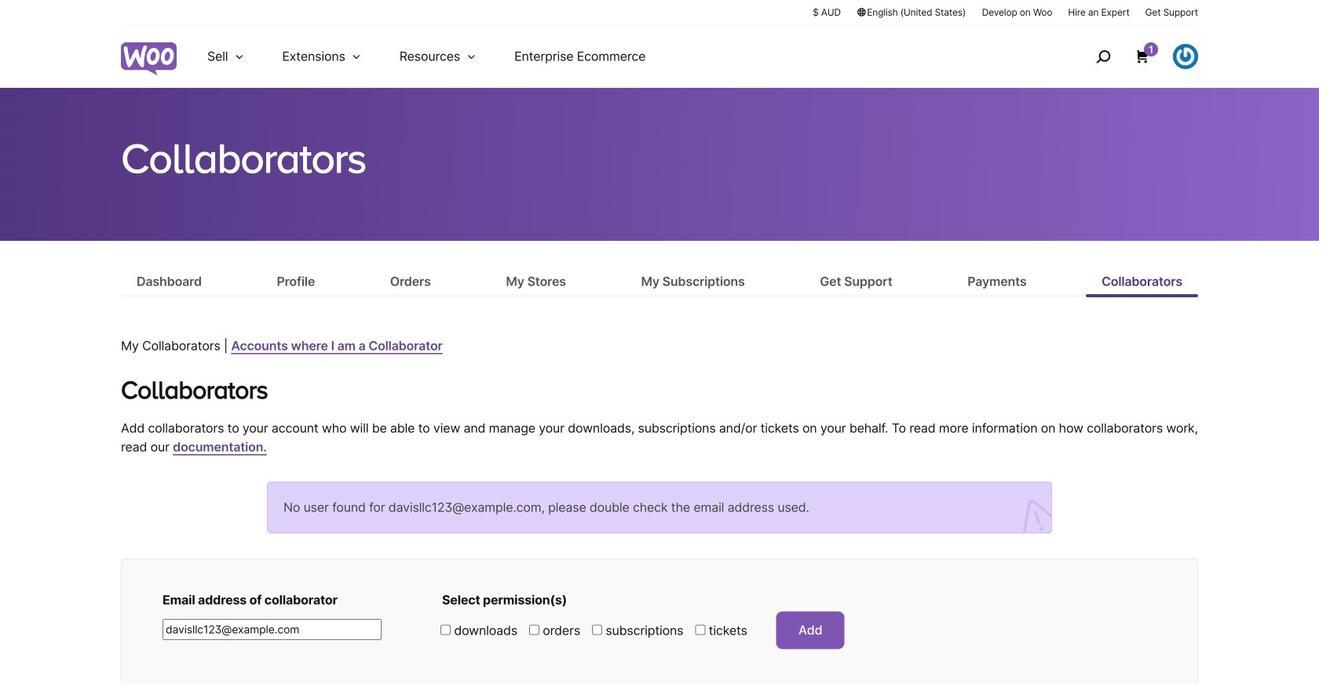 Task type: locate. For each thing, give the bounding box(es) containing it.
open account menu image
[[1173, 44, 1198, 69]]

service navigation menu element
[[1062, 31, 1198, 82]]

None checkbox
[[529, 625, 539, 636], [592, 625, 602, 636], [695, 625, 705, 636], [529, 625, 539, 636], [592, 625, 602, 636], [695, 625, 705, 636]]

None checkbox
[[441, 625, 451, 636]]



Task type: vqa. For each thing, say whether or not it's contained in the screenshot.
Service navigation menu element
yes



Task type: describe. For each thing, give the bounding box(es) containing it.
search image
[[1091, 44, 1116, 69]]



